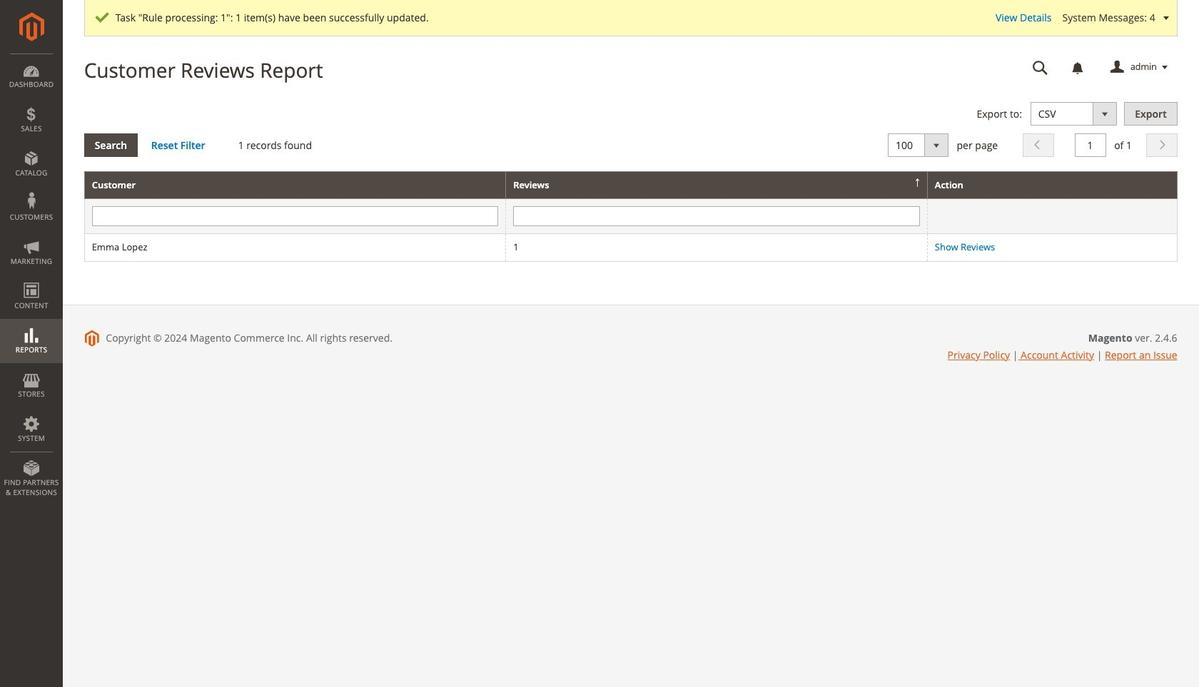 Task type: locate. For each thing, give the bounding box(es) containing it.
None text field
[[1075, 133, 1107, 157]]

None text field
[[1023, 55, 1059, 80], [92, 207, 499, 227], [514, 207, 921, 227], [1023, 55, 1059, 80], [92, 207, 499, 227], [514, 207, 921, 227]]

menu bar
[[0, 54, 63, 505]]



Task type: describe. For each thing, give the bounding box(es) containing it.
magento admin panel image
[[19, 12, 44, 41]]



